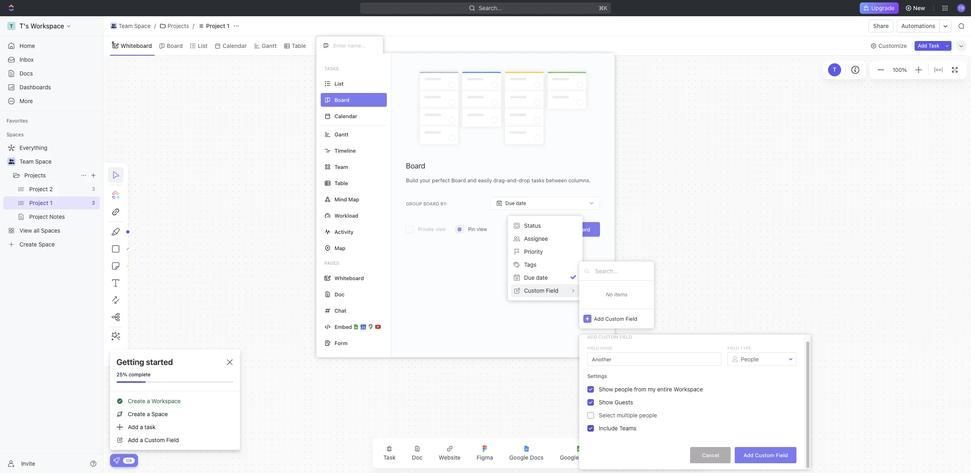 Task type: locate. For each thing, give the bounding box(es) containing it.
activity
[[335, 229, 354, 235]]

upgrade link
[[861, 2, 899, 14]]

0 vertical spatial gantt
[[262, 42, 277, 49]]

task button
[[377, 441, 403, 466]]

onboarding checklist button image
[[113, 458, 120, 464]]

team right user group image
[[20, 158, 34, 165]]

gantt
[[262, 42, 277, 49], [335, 131, 349, 138]]

a up task
[[147, 411, 150, 418]]

1
[[227, 22, 230, 29]]

task inside button
[[384, 454, 396, 461]]

0 vertical spatial calendar
[[223, 42, 247, 49]]

0 vertical spatial date
[[516, 200, 527, 206]]

1 vertical spatial team space
[[20, 158, 52, 165]]

team right user group icon
[[119, 22, 133, 29]]

list
[[198, 42, 208, 49], [335, 80, 344, 87]]

1 vertical spatial team space link
[[20, 155, 98, 168]]

whiteboard
[[121, 42, 152, 49], [335, 275, 364, 281]]

date
[[516, 200, 527, 206], [537, 274, 548, 281]]

gantt left "table" link
[[262, 42, 277, 49]]

1 horizontal spatial projects link
[[158, 21, 191, 31]]

status
[[525, 222, 541, 229]]

tree
[[3, 141, 100, 251]]

youtube button
[[662, 441, 698, 466]]

list down project 1 link
[[198, 42, 208, 49]]

map right mind
[[349, 196, 360, 203]]

due date inside dropdown button
[[506, 200, 527, 206]]

0 vertical spatial list
[[198, 42, 208, 49]]

0 vertical spatial docs
[[20, 70, 33, 77]]

1 horizontal spatial space
[[134, 22, 151, 29]]

1 create from the top
[[128, 398, 145, 405]]

team
[[119, 22, 133, 29], [20, 158, 34, 165], [335, 164, 348, 170]]

projects
[[168, 22, 189, 29], [24, 172, 46, 179]]

0 horizontal spatial workspace
[[152, 398, 181, 405]]

1 vertical spatial task
[[384, 454, 396, 461]]

date inside dropdown button
[[516, 200, 527, 206]]

space down create a workspace at the left bottom of page
[[152, 411, 168, 418]]

google
[[510, 454, 529, 461], [560, 454, 579, 461]]

100% button
[[892, 65, 909, 75]]

2 google from the left
[[560, 454, 579, 461]]

a left task
[[140, 424, 143, 431]]

due
[[506, 200, 515, 206], [525, 274, 535, 281]]

1 horizontal spatial date
[[537, 274, 548, 281]]

1 vertical spatial people
[[640, 412, 658, 419]]

1 horizontal spatial docs
[[530, 454, 544, 461]]

2 vertical spatial board
[[574, 226, 591, 233]]

workspace up create a space
[[152, 398, 181, 405]]

task
[[929, 42, 940, 49], [384, 454, 396, 461]]

0 horizontal spatial projects link
[[24, 169, 77, 182]]

board
[[167, 42, 183, 49], [406, 162, 426, 170], [574, 226, 591, 233]]

by:
[[441, 201, 448, 206]]

Show Guests checkbox
[[588, 399, 594, 406]]

25% complete
[[117, 372, 151, 378]]

1 horizontal spatial projects
[[168, 22, 189, 29]]

1 vertical spatial projects link
[[24, 169, 77, 182]]

task left doc 'button'
[[384, 454, 396, 461]]

1 horizontal spatial /
[[193, 22, 195, 29]]

show right show people from my entire workspace checkbox
[[599, 386, 614, 393]]

1 horizontal spatial map
[[349, 196, 360, 203]]

people up guests
[[615, 386, 633, 393]]

whiteboard left board link
[[121, 42, 152, 49]]

projects link
[[158, 21, 191, 31], [24, 169, 77, 182]]

25%
[[117, 372, 127, 378]]

doc right task button
[[412, 454, 423, 461]]

google left sheets
[[560, 454, 579, 461]]

2 horizontal spatial team
[[335, 164, 348, 170]]

0 horizontal spatial people
[[615, 386, 633, 393]]

mind
[[335, 196, 347, 203]]

1 google from the left
[[510, 454, 529, 461]]

date inside button
[[537, 274, 548, 281]]

docs
[[20, 70, 33, 77], [530, 454, 544, 461]]

0 vertical spatial team space link
[[108, 21, 153, 31]]

people button
[[729, 353, 797, 366]]

tree containing team space
[[3, 141, 100, 251]]

getting started
[[117, 358, 173, 367]]

Include Teams checkbox
[[588, 425, 594, 432]]

0 horizontal spatial docs
[[20, 70, 33, 77]]

calendar
[[223, 42, 247, 49], [335, 113, 357, 119]]

customize
[[879, 42, 908, 49]]

multiple
[[617, 412, 638, 419]]

1 horizontal spatial google
[[560, 454, 579, 461]]

0 vertical spatial whiteboard
[[121, 42, 152, 49]]

Select multiple people checkbox
[[588, 412, 594, 419]]

create
[[128, 398, 145, 405], [128, 411, 145, 418]]

0 horizontal spatial board
[[167, 42, 183, 49]]

1 horizontal spatial list
[[335, 80, 344, 87]]

due date up "custom field"
[[525, 274, 548, 281]]

0 horizontal spatial space
[[35, 158, 52, 165]]

Enter name... text field
[[588, 353, 722, 366]]

0 horizontal spatial due
[[506, 200, 515, 206]]

field name
[[588, 346, 613, 351]]

team space right user group image
[[20, 158, 52, 165]]

board link
[[165, 40, 183, 51]]

2 horizontal spatial board
[[574, 226, 591, 233]]

0 horizontal spatial projects
[[24, 172, 46, 179]]

team space up whiteboard "link"
[[119, 22, 151, 29]]

1 horizontal spatial workspace
[[674, 386, 704, 393]]

1 show from the top
[[599, 386, 614, 393]]

google for google docs
[[510, 454, 529, 461]]

0 vertical spatial team space
[[119, 22, 151, 29]]

add
[[919, 42, 928, 49], [594, 316, 604, 322], [588, 334, 598, 340], [128, 424, 138, 431], [128, 437, 138, 444], [744, 452, 754, 459]]

0 horizontal spatial doc
[[335, 291, 345, 298]]

0 vertical spatial task
[[929, 42, 940, 49]]

1 horizontal spatial people
[[640, 412, 658, 419]]

0 horizontal spatial team space link
[[20, 155, 98, 168]]

1 vertical spatial calendar
[[335, 113, 357, 119]]

1/4
[[126, 458, 132, 463]]

1 horizontal spatial board
[[406, 162, 426, 170]]

add task button
[[916, 41, 944, 51]]

gantt up timeline
[[335, 131, 349, 138]]

0 vertical spatial map
[[349, 196, 360, 203]]

list down "view"
[[335, 80, 344, 87]]

whiteboard inside "link"
[[121, 42, 152, 49]]

0 vertical spatial due date
[[506, 200, 527, 206]]

1 vertical spatial date
[[537, 274, 548, 281]]

add custom field button
[[736, 447, 797, 464]]

table right gantt link
[[292, 42, 306, 49]]

0 horizontal spatial list
[[198, 42, 208, 49]]

create up create a space
[[128, 398, 145, 405]]

2 show from the top
[[599, 399, 614, 406]]

due date inside button
[[525, 274, 548, 281]]

website
[[439, 454, 461, 461]]

1 vertical spatial projects
[[24, 172, 46, 179]]

cancel
[[703, 452, 720, 459]]

1 vertical spatial table
[[335, 180, 348, 186]]

calendar up timeline
[[335, 113, 357, 119]]

map down the "activity"
[[335, 245, 346, 251]]

a up create a space
[[147, 398, 150, 405]]

create a workspace
[[128, 398, 181, 405]]

0 horizontal spatial task
[[384, 454, 396, 461]]

1 vertical spatial workspace
[[152, 398, 181, 405]]

1 vertical spatial gantt
[[335, 131, 349, 138]]

due inside button
[[525, 274, 535, 281]]

task down automations button
[[929, 42, 940, 49]]

0 vertical spatial people
[[615, 386, 633, 393]]

whiteboard up "chat"
[[335, 275, 364, 281]]

0 horizontal spatial whiteboard
[[121, 42, 152, 49]]

Enter name... field
[[333, 42, 377, 49]]

date up "custom field"
[[537, 274, 548, 281]]

0 vertical spatial add custom field
[[594, 316, 638, 322]]

table up mind
[[335, 180, 348, 186]]

doc up "chat"
[[335, 291, 345, 298]]

create up "add a task"
[[128, 411, 145, 418]]

0 horizontal spatial team space
[[20, 158, 52, 165]]

space up whiteboard "link"
[[134, 22, 151, 29]]

0 horizontal spatial gantt
[[262, 42, 277, 49]]

figma button
[[471, 441, 500, 466]]

0 horizontal spatial table
[[292, 42, 306, 49]]

1 horizontal spatial team space link
[[108, 21, 153, 31]]

1 horizontal spatial doc
[[412, 454, 423, 461]]

people right the multiple
[[640, 412, 658, 419]]

a for space
[[147, 411, 150, 418]]

a
[[147, 398, 150, 405], [147, 411, 150, 418], [140, 424, 143, 431], [140, 437, 143, 444]]

2 vertical spatial add custom field
[[744, 452, 789, 459]]

1 vertical spatial whiteboard
[[335, 275, 364, 281]]

0 vertical spatial table
[[292, 42, 306, 49]]

0 horizontal spatial google
[[510, 454, 529, 461]]

1 horizontal spatial due
[[525, 274, 535, 281]]

sidebar navigation
[[0, 16, 104, 473]]

assignee button
[[512, 232, 580, 245]]

1 vertical spatial docs
[[530, 454, 544, 461]]

tree inside sidebar navigation
[[3, 141, 100, 251]]

started
[[146, 358, 173, 367]]

map
[[349, 196, 360, 203], [335, 245, 346, 251]]

1 horizontal spatial team space
[[119, 22, 151, 29]]

show up select
[[599, 399, 614, 406]]

Show people from my entire Workspace checkbox
[[588, 386, 594, 393]]

due for due date dropdown button
[[506, 200, 515, 206]]

custom field button
[[512, 284, 580, 297]]

google docs
[[510, 454, 544, 461]]

1 horizontal spatial whiteboard
[[335, 275, 364, 281]]

doc inside doc 'button'
[[412, 454, 423, 461]]

create for create a workspace
[[128, 398, 145, 405]]

team space
[[119, 22, 151, 29], [20, 158, 52, 165]]

space right user group image
[[35, 158, 52, 165]]

add custom field
[[594, 316, 638, 322], [588, 334, 633, 340], [744, 452, 789, 459]]

no items
[[606, 291, 628, 298]]

1 vertical spatial doc
[[412, 454, 423, 461]]

date up status
[[516, 200, 527, 206]]

a down "add a task"
[[140, 437, 143, 444]]

2 horizontal spatial space
[[152, 411, 168, 418]]

team down timeline
[[335, 164, 348, 170]]

people
[[742, 356, 760, 363]]

workspace right entire
[[674, 386, 704, 393]]

0 vertical spatial due
[[506, 200, 515, 206]]

cancel button
[[691, 447, 732, 464]]

0 vertical spatial doc
[[335, 291, 345, 298]]

Search... text field
[[596, 265, 651, 277]]

google docs button
[[503, 441, 551, 466]]

0 horizontal spatial team
[[20, 158, 34, 165]]

0 horizontal spatial /
[[154, 22, 156, 29]]

group
[[406, 201, 423, 206]]

tags button
[[512, 258, 580, 271]]

1 horizontal spatial table
[[335, 180, 348, 186]]

0 vertical spatial projects link
[[158, 21, 191, 31]]

1 vertical spatial show
[[599, 399, 614, 406]]

doc
[[335, 291, 345, 298], [412, 454, 423, 461]]

calendar down the 1
[[223, 42, 247, 49]]

1 vertical spatial due date
[[525, 274, 548, 281]]

my
[[648, 386, 656, 393]]

1 vertical spatial list
[[335, 80, 344, 87]]

a for custom
[[140, 437, 143, 444]]

name
[[601, 346, 613, 351]]

/
[[154, 22, 156, 29], [193, 22, 195, 29]]

2 create from the top
[[128, 411, 145, 418]]

onboarding checklist button element
[[113, 458, 120, 464]]

due date up status
[[506, 200, 527, 206]]

2 vertical spatial space
[[152, 411, 168, 418]]

1 vertical spatial create
[[128, 411, 145, 418]]

google right figma
[[510, 454, 529, 461]]

0 horizontal spatial map
[[335, 245, 346, 251]]

0 horizontal spatial date
[[516, 200, 527, 206]]

1 vertical spatial due
[[525, 274, 535, 281]]

projects inside tree
[[24, 172, 46, 179]]

add inside button
[[744, 452, 754, 459]]

0 vertical spatial create
[[128, 398, 145, 405]]

google sheets button
[[554, 441, 606, 466]]

due inside dropdown button
[[506, 200, 515, 206]]

inbox
[[20, 56, 34, 63]]

1 vertical spatial space
[[35, 158, 52, 165]]

0 vertical spatial show
[[599, 386, 614, 393]]

1 horizontal spatial task
[[929, 42, 940, 49]]

team space link
[[108, 21, 153, 31], [20, 155, 98, 168]]

1 vertical spatial add custom field
[[588, 334, 633, 340]]

new
[[914, 4, 926, 11]]



Task type: describe. For each thing, give the bounding box(es) containing it.
docs inside sidebar navigation
[[20, 70, 33, 77]]

mind map
[[335, 196, 360, 203]]

show people from my entire workspace
[[599, 386, 704, 393]]

due date button
[[512, 271, 580, 284]]

view button
[[317, 40, 343, 51]]

due for due date button
[[525, 274, 535, 281]]

team inside tree
[[20, 158, 34, 165]]

due date for due date dropdown button
[[506, 200, 527, 206]]

show for show guests
[[599, 399, 614, 406]]

automations button
[[898, 20, 940, 32]]

show for show people from my entire workspace
[[599, 386, 614, 393]]

entire
[[658, 386, 673, 393]]

show guests
[[599, 399, 634, 406]]

workload
[[335, 212, 359, 219]]

share
[[874, 22, 890, 29]]

user group image
[[8, 159, 14, 164]]

custom inside button
[[756, 452, 775, 459]]

a for workspace
[[147, 398, 150, 405]]

team space link inside tree
[[20, 155, 98, 168]]

due date button
[[491, 197, 601, 210]]

0 horizontal spatial calendar
[[223, 42, 247, 49]]

dashboards link
[[3, 81, 100, 94]]

create for create a space
[[128, 411, 145, 418]]

tags
[[525, 261, 537, 268]]

search...
[[479, 4, 502, 11]]

embed
[[335, 324, 352, 330]]

add a task
[[128, 424, 156, 431]]

upgrade
[[872, 4, 895, 11]]

inbox link
[[3, 53, 100, 66]]

chat
[[335, 307, 347, 314]]

team space inside tree
[[20, 158, 52, 165]]

0 vertical spatial projects
[[168, 22, 189, 29]]

date for due date button
[[537, 274, 548, 281]]

0 vertical spatial space
[[134, 22, 151, 29]]

select
[[599, 412, 616, 419]]

from
[[635, 386, 647, 393]]

customize button
[[869, 40, 910, 51]]

task
[[145, 424, 156, 431]]

home
[[20, 42, 35, 49]]

project
[[206, 22, 225, 29]]

spaces
[[7, 132, 24, 138]]

add custom field inside button
[[744, 452, 789, 459]]

group board by:
[[406, 201, 448, 206]]

⌘k
[[599, 4, 608, 11]]

whiteboard link
[[119, 40, 152, 51]]

docs link
[[3, 67, 100, 80]]

priority button
[[512, 245, 580, 258]]

project 1
[[206, 22, 230, 29]]

youtube
[[669, 454, 692, 461]]

add inside "button"
[[919, 42, 928, 49]]

2 / from the left
[[193, 22, 195, 29]]

1 vertical spatial map
[[335, 245, 346, 251]]

close image
[[227, 360, 233, 365]]

complete
[[129, 372, 151, 378]]

doc button
[[406, 441, 429, 466]]

add custom field button
[[580, 309, 655, 329]]

settings
[[588, 373, 608, 380]]

1 horizontal spatial gantt
[[335, 131, 349, 138]]

calendar link
[[221, 40, 247, 51]]

items
[[615, 291, 628, 298]]

type
[[741, 346, 752, 351]]

gantt link
[[260, 40, 277, 51]]

1 vertical spatial board
[[406, 162, 426, 170]]

gantt inside gantt link
[[262, 42, 277, 49]]

list link
[[196, 40, 208, 51]]

status button
[[512, 219, 580, 232]]

favorites
[[7, 118, 28, 124]]

project 1 link
[[196, 21, 232, 31]]

0 vertical spatial board
[[167, 42, 183, 49]]

google sheets
[[560, 454, 600, 461]]

home link
[[3, 39, 100, 52]]

0 vertical spatial workspace
[[674, 386, 704, 393]]

new button
[[903, 2, 931, 15]]

select multiple people
[[599, 412, 658, 419]]

website button
[[433, 441, 467, 466]]

share button
[[869, 20, 895, 33]]

space inside tree
[[35, 158, 52, 165]]

automations
[[902, 22, 936, 29]]

no
[[606, 291, 613, 298]]

view
[[327, 42, 340, 49]]

1 / from the left
[[154, 22, 156, 29]]

custom field
[[525, 287, 559, 294]]

add a custom field
[[128, 437, 179, 444]]

timeline
[[335, 147, 356, 154]]

form
[[335, 340, 348, 346]]

board
[[424, 201, 440, 206]]

add task
[[919, 42, 940, 49]]

projects link inside tree
[[24, 169, 77, 182]]

getting
[[117, 358, 144, 367]]

sheets
[[581, 454, 600, 461]]

1 horizontal spatial calendar
[[335, 113, 357, 119]]

figma
[[477, 454, 494, 461]]

add inside dropdown button
[[594, 316, 604, 322]]

assignee
[[525, 235, 548, 242]]

due date for due date button
[[525, 274, 548, 281]]

1 horizontal spatial team
[[119, 22, 133, 29]]

user group image
[[111, 24, 116, 28]]

field type
[[728, 346, 752, 351]]

create a space
[[128, 411, 168, 418]]

dashboards
[[20, 84, 51, 91]]

date for due date dropdown button
[[516, 200, 527, 206]]

include
[[599, 425, 618, 432]]

guests
[[615, 399, 634, 406]]

google for google sheets
[[560, 454, 579, 461]]

task inside "button"
[[929, 42, 940, 49]]

t
[[834, 66, 837, 73]]

a for task
[[140, 424, 143, 431]]

100%
[[894, 67, 908, 73]]

view button
[[317, 36, 343, 55]]

teams
[[620, 425, 637, 432]]

docs inside button
[[530, 454, 544, 461]]

add custom field inside dropdown button
[[594, 316, 638, 322]]

field inside button
[[777, 452, 789, 459]]



Task type: vqa. For each thing, say whether or not it's contained in the screenshot.
Create a Workspace
yes



